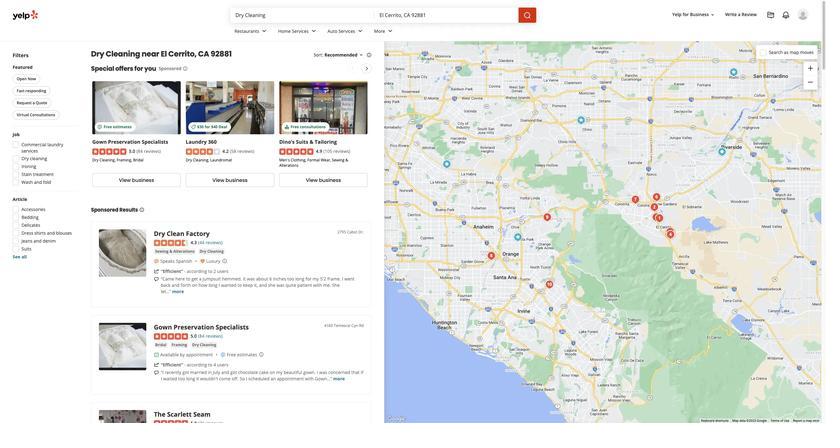 Task type: describe. For each thing, give the bounding box(es) containing it.
you
[[144, 64, 156, 73]]

zoom in image
[[808, 64, 815, 72]]

map for error
[[806, 419, 813, 423]]

4.9 star rating image
[[279, 149, 314, 155]]

0 vertical spatial group
[[804, 62, 818, 90]]

on inside "came here to get a jumpsuit hemmed. it was about 6 inches too long for my 5'2 frame. i went back and forth on how long i wanted to keep it, and she was quite patient with me. she let…"
[[192, 282, 198, 288]]

a inside "came here to get a jumpsuit hemmed. it was about 6 inches too long for my 5'2 frame. i went back and forth on how long i wanted to keep it, and she was quite patient with me. she let…"
[[199, 276, 202, 282]]

home services
[[278, 28, 309, 34]]

and down stain treatment
[[34, 179, 42, 185]]

virtual consultations
[[17, 112, 55, 118]]

5 star rating image for the
[[154, 421, 188, 424]]

dino's suits & tailoring link
[[279, 139, 337, 145]]

(44 reviews) link
[[198, 239, 223, 246]]

commercial laundry services
[[22, 142, 63, 154]]

16 free consultations v2 image
[[285, 125, 290, 130]]

sponsored for sponsored results
[[91, 207, 118, 214]]

0 vertical spatial suits
[[296, 139, 309, 145]]

stain
[[22, 171, 32, 177]]

laundromat
[[210, 158, 232, 163]]

view business for preservation
[[119, 177, 154, 184]]

dry down "(44"
[[200, 249, 206, 254]]

0 vertical spatial gown preservation specialists
[[92, 139, 168, 145]]

0 horizontal spatial specialists
[[142, 139, 168, 145]]

1 vertical spatial gown preservation specialists link
[[154, 323, 249, 332]]

the
[[154, 410, 166, 419]]

4.9 (105 reviews)
[[316, 148, 351, 154]]

a for write
[[739, 12, 741, 18]]

dino's suits & tailoring image
[[512, 231, 525, 244]]

"efficient" for clean
[[161, 269, 183, 275]]

quite
[[286, 282, 296, 288]]

24 chevron down v2 image for more
[[387, 27, 394, 35]]

write a review link
[[723, 9, 760, 20]]

men's
[[279, 158, 290, 163]]

and up the denim
[[47, 230, 55, 236]]

business for 360
[[226, 177, 248, 184]]

luxury
[[206, 258, 221, 264]]

0 horizontal spatial (84
[[136, 148, 143, 154]]

16 free estimates v2 image
[[97, 125, 102, 130]]

terms of use link
[[771, 419, 790, 423]]

16 info v2 image for dry cleaning near el cerrito, ca 92881
[[367, 52, 372, 58]]

none field near
[[380, 12, 514, 19]]

wear,
[[321, 158, 331, 163]]

0 vertical spatial gown preservation specialists link
[[92, 139, 168, 145]]

0 vertical spatial dry cleaning link
[[199, 249, 225, 255]]

fast-
[[17, 88, 26, 94]]

4.2 star rating image
[[186, 149, 220, 155]]

0 horizontal spatial suits
[[22, 246, 31, 252]]

reviews) for gown preservation specialists
[[144, 148, 161, 154]]

24 chevron down v2 image for auto services
[[357, 27, 364, 35]]

©2023
[[747, 419, 757, 423]]

it
[[243, 276, 246, 282]]

gown.
[[304, 370, 316, 376]]

next image
[[364, 65, 371, 72]]

view for suits
[[306, 177, 318, 184]]

about
[[256, 276, 268, 282]]

5 star rating image for gown
[[154, 334, 188, 340]]

(44
[[198, 240, 205, 246]]

appointment inside '"i recently got married in july and got chocolate cake on my beautiful gown. i was concerned that if i waited too long it wouldn't come off. so i scheduled an appointment with gown…"'
[[277, 376, 304, 382]]

was inside '"i recently got married in july and got chocolate cake on my beautiful gown. i was concerned that if i waited too long it wouldn't come off. so i scheduled an appointment with gown…"'
[[319, 370, 328, 376]]

users for specialists
[[217, 362, 229, 368]]

my inside '"i recently got married in july and got chocolate cake on my beautiful gown. i was concerned that if i waited too long it wouldn't come off. so i scheduled an appointment with gown…"'
[[276, 370, 283, 376]]

(84 reviews)
[[198, 333, 223, 339]]

i left went
[[342, 276, 344, 282]]

16 luxury v2 image
[[200, 259, 205, 264]]

baroni cleaners & tailoring image
[[544, 279, 556, 291]]

dino's
[[279, 139, 295, 145]]

2 horizontal spatial long
[[296, 276, 305, 282]]

recently
[[165, 370, 181, 376]]

alterations inside button
[[173, 249, 195, 254]]

yelp for business
[[673, 12, 709, 18]]

16 deal v2 image
[[191, 125, 196, 130]]

i right so
[[246, 376, 247, 382]]

more link for factory
[[172, 289, 184, 295]]

the scarlett seam
[[154, 410, 211, 419]]

cleaning for dry cleaning link to the top
[[207, 249, 224, 254]]

map region
[[306, 0, 827, 424]]

factory
[[186, 230, 210, 238]]

business for preservation
[[132, 177, 154, 184]]

dry down "4.2 star rating" image
[[186, 158, 192, 163]]

Find text field
[[236, 12, 370, 19]]

dry cleaning near el cerrito, ca 92881
[[91, 49, 232, 59]]

terms of use
[[771, 419, 790, 423]]

16 speech v2 image for gown preservation specialists
[[154, 371, 159, 376]]

16 chevron down v2 image for recommended
[[359, 52, 364, 58]]

too inside '"i recently got married in july and got chocolate cake on my beautiful gown. i was concerned that if i waited too long it wouldn't come off. so i scheduled an appointment with gown…"'
[[178, 376, 185, 382]]

terms
[[771, 419, 780, 423]]

dry cleaning
[[22, 156, 47, 162]]

bridal inside button
[[155, 342, 167, 348]]

deal
[[219, 124, 227, 130]]

gown…"
[[315, 376, 332, 382]]

search
[[770, 49, 784, 55]]

free estimates for 16 free estimates v2 icon
[[104, 124, 132, 130]]

speaks spanish
[[160, 258, 192, 264]]

i down "i
[[161, 376, 162, 382]]

see all
[[13, 254, 27, 260]]

auto services
[[328, 28, 356, 34]]

and down about
[[259, 282, 267, 288]]

cleaning, for gown
[[100, 158, 116, 163]]

available by appointment
[[160, 352, 213, 358]]

men's clothing, formal wear, sewing & alterations
[[279, 158, 349, 168]]

suds and bubbles laundry services image
[[575, 114, 588, 127]]

map data ©2023 google
[[733, 419, 767, 423]]

services
[[22, 148, 38, 154]]

16 speech v2 image for dry clean factory
[[154, 277, 159, 282]]

free estimates for 16 free estimates v2 image
[[227, 352, 257, 358]]

24 chevron down v2 image for restaurants
[[261, 27, 268, 35]]

free for dino's
[[291, 124, 299, 130]]

virtual consultations button
[[13, 110, 59, 120]]

16 chevron down v2 image for yelp for business
[[711, 12, 716, 17]]

1 vertical spatial (84
[[198, 333, 205, 339]]

0 vertical spatial bridal
[[133, 158, 144, 163]]

& inside the sewing & alterations button
[[170, 249, 173, 254]]

back
[[161, 282, 171, 288]]

1 horizontal spatial &
[[310, 139, 314, 145]]

0 vertical spatial appointment
[[186, 352, 213, 358]]

reviews) for dino's suits & tailoring
[[334, 148, 351, 154]]

0 vertical spatial dry cleaning button
[[199, 249, 225, 255]]

by
[[180, 352, 185, 358]]

home services link
[[273, 23, 323, 41]]

waited
[[163, 376, 177, 382]]

dry up special
[[91, 49, 104, 59]]

projects image
[[768, 11, 775, 19]]

2795
[[338, 230, 346, 235]]

patient
[[298, 282, 312, 288]]

bridal button
[[154, 342, 168, 348]]

business for suits
[[319, 177, 341, 184]]

360
[[208, 139, 217, 145]]

to left 4
[[208, 362, 213, 368]]

write a review
[[726, 12, 758, 18]]

married
[[190, 370, 207, 376]]

16 trending v2 image for gown
[[154, 363, 159, 368]]

the scarlett seam image
[[728, 66, 741, 79]]

"came
[[161, 276, 174, 282]]

5.0 (84 reviews)
[[129, 148, 161, 154]]

to left "get"
[[186, 276, 190, 282]]

that
[[352, 370, 360, 376]]

- for clean
[[184, 269, 186, 275]]

to left keep
[[238, 282, 242, 288]]

ontario cleaners image
[[654, 212, 666, 225]]

1 vertical spatial dry cleaning link
[[191, 342, 218, 348]]

cleaning for bottommost dry cleaning link
[[200, 342, 216, 348]]

frame.
[[328, 276, 341, 282]]

$40
[[211, 124, 218, 130]]

1 got from the left
[[183, 370, 189, 376]]

more link for specialists
[[333, 376, 345, 382]]

1 vertical spatial gown
[[154, 323, 172, 332]]

and inside '"i recently got married in july and got chocolate cake on my beautiful gown. i was concerned that if i waited too long it wouldn't come off. so i scheduled an appointment with gown…"'
[[221, 370, 229, 376]]

1 vertical spatial dry cleaning button
[[191, 342, 218, 348]]

cerrito,
[[168, 49, 197, 59]]

special offers for you
[[91, 64, 156, 73]]

5'2
[[320, 276, 326, 282]]

wanted
[[221, 282, 237, 288]]

forth
[[181, 282, 191, 288]]

services for home services
[[292, 28, 309, 34]]

1 horizontal spatial was
[[277, 282, 285, 288]]

jumpsuit
[[203, 276, 221, 282]]

0 horizontal spatial preservation
[[108, 139, 141, 145]]

$30 for $40 deal link
[[186, 81, 274, 134]]

0 vertical spatial dry cleaning
[[200, 249, 224, 254]]

dry inside group
[[22, 156, 29, 162]]

ironing
[[22, 164, 36, 170]]

laundry
[[186, 139, 207, 145]]

5.0 for 5.0 (84 reviews)
[[129, 148, 135, 154]]

16 trending v2 image for dry
[[154, 269, 159, 274]]

tailoring
[[315, 139, 337, 145]]

keyboard
[[702, 419, 715, 423]]

tyler b. image
[[798, 9, 809, 20]]

home
[[278, 28, 291, 34]]

view business link for suits
[[279, 173, 368, 187]]

blouses
[[56, 230, 72, 236]]

denim
[[43, 238, 56, 244]]

sewing inside men's clothing, formal wear, sewing & alterations
[[332, 158, 345, 163]]

dry cleaning, framing, bridal
[[92, 158, 144, 163]]

zoom out image
[[808, 79, 815, 86]]

bedding
[[22, 214, 39, 220]]

on inside '"i recently got married in july and got chocolate cake on my beautiful gown. i was concerned that if i waited too long it wouldn't come off. so i scheduled an appointment with gown…"'
[[270, 370, 275, 376]]

according for clean
[[187, 269, 207, 275]]

24 chevron down v2 image
[[310, 27, 318, 35]]

here
[[176, 276, 185, 282]]

wash and fold
[[22, 179, 51, 185]]

special
[[91, 64, 114, 73]]

lucy's laundry & dry cleaning image
[[485, 250, 498, 263]]



Task type: vqa. For each thing, say whether or not it's contained in the screenshot.
the left 'Hours'
no



Task type: locate. For each thing, give the bounding box(es) containing it.
0 vertical spatial more link
[[172, 289, 184, 295]]

2 services from the left
[[339, 28, 356, 34]]

1 horizontal spatial (84
[[198, 333, 205, 339]]

alterations down 4.9 star rating image
[[279, 163, 299, 168]]

view business link down men's clothing, formal wear, sewing & alterations
[[279, 173, 368, 187]]

0 horizontal spatial 16 chevron down v2 image
[[359, 52, 364, 58]]

laundry
[[47, 142, 63, 148]]

open now button
[[13, 74, 40, 84]]

1 vertical spatial group
[[11, 132, 78, 188]]

3 view business link from the left
[[279, 173, 368, 187]]

group containing article
[[11, 196, 78, 260]]

0 vertical spatial long
[[296, 276, 305, 282]]

0 horizontal spatial long
[[186, 376, 195, 382]]

2 vertical spatial 5 star rating image
[[154, 421, 188, 424]]

more link down concerned
[[333, 376, 345, 382]]

24 chevron down v2 image right more
[[387, 27, 394, 35]]

error
[[813, 419, 820, 423]]

5.0 up framing,
[[129, 148, 135, 154]]

0 vertical spatial with
[[313, 282, 322, 288]]

1 business from the left
[[132, 177, 154, 184]]

services left 24 chevron down v2 icon
[[292, 28, 309, 34]]

1 horizontal spatial 5.0
[[191, 333, 197, 339]]

group
[[804, 62, 818, 90], [11, 132, 78, 188], [11, 196, 78, 260]]

0 horizontal spatial free
[[104, 124, 112, 130]]

1 horizontal spatial long
[[209, 282, 218, 288]]

with down gown.
[[305, 376, 314, 382]]

2 horizontal spatial 24 chevron down v2 image
[[387, 27, 394, 35]]

sponsored results
[[91, 207, 138, 214]]

according up married
[[187, 362, 207, 368]]

- for preservation
[[184, 362, 186, 368]]

16 chevron down v2 image inside the recommended dropdown button
[[359, 52, 364, 58]]

a inside button
[[33, 100, 35, 106]]

0 vertical spatial 5 star rating image
[[92, 149, 127, 155]]

users for factory
[[217, 269, 229, 275]]

too up quite
[[288, 276, 295, 282]]

cleaning
[[106, 49, 140, 59], [207, 249, 224, 254], [200, 342, 216, 348]]

keyboard shortcuts button
[[702, 419, 729, 424]]

0 horizontal spatial sewing
[[155, 249, 169, 254]]

"efficient" for preservation
[[161, 362, 183, 368]]

1 vertical spatial preservation
[[174, 323, 214, 332]]

view business down laundromat
[[213, 177, 248, 184]]

appointment down beautiful
[[277, 376, 304, 382]]

on up an
[[270, 370, 275, 376]]

16 info v2 image
[[139, 208, 144, 213]]

view business link down laundromat
[[186, 173, 274, 187]]

16 speaks spanish v2 image
[[154, 259, 159, 264]]

info icon image
[[222, 259, 227, 264], [222, 259, 227, 264], [259, 352, 264, 357], [259, 352, 264, 357]]

more for factory
[[172, 289, 184, 295]]

suits up 4.9 star rating image
[[296, 139, 309, 145]]

view for 360
[[213, 177, 224, 184]]

0 vertical spatial -
[[184, 269, 186, 275]]

sponsored left results
[[91, 207, 118, 214]]

(105
[[324, 148, 333, 154]]

1 none field from the left
[[236, 12, 370, 19]]

4.2 (58 reviews)
[[223, 148, 255, 154]]

map left 'error'
[[806, 419, 813, 423]]

cleaning, left framing,
[[100, 158, 116, 163]]

consultations
[[300, 124, 326, 130]]

1 vertical spatial suits
[[22, 246, 31, 252]]

1 horizontal spatial appointment
[[277, 376, 304, 382]]

gown preservation specialists image
[[664, 226, 677, 238], [664, 226, 677, 238], [99, 323, 146, 371]]

16 info v2 image for special offers for you
[[183, 66, 188, 71]]

2 view from the left
[[213, 177, 224, 184]]

for inside button
[[683, 12, 689, 18]]

express custom cuts tailoring & cleaners image
[[649, 201, 661, 214]]

2 view business from the left
[[213, 177, 248, 184]]

view business link for 360
[[186, 173, 274, 187]]

& inside men's clothing, formal wear, sewing & alterations
[[346, 158, 349, 163]]

1 vertical spatial cleaning
[[207, 249, 224, 254]]

framing button
[[170, 342, 189, 348]]

appointment up "efficient" - according to 4 users
[[186, 352, 213, 358]]

0 vertical spatial 16 speech v2 image
[[154, 277, 159, 282]]

long inside '"i recently got married in july and got chocolate cake on my beautiful gown. i was concerned that if i waited too long it wouldn't come off. so i scheduled an appointment with gown…"'
[[186, 376, 195, 382]]

report a map error
[[794, 419, 820, 423]]

16 trending v2 image
[[154, 269, 159, 274], [154, 363, 159, 368]]

2 view business link from the left
[[186, 173, 274, 187]]

sewing & alterations
[[155, 249, 195, 254]]

1 view business from the left
[[119, 177, 154, 184]]

and down here
[[172, 282, 180, 288]]

dry clean factory image
[[99, 230, 146, 277]]

a for request
[[33, 100, 35, 106]]

1 horizontal spatial preservation
[[174, 323, 214, 332]]

how
[[199, 282, 208, 288]]

dry cleaning link
[[199, 249, 225, 255], [191, 342, 218, 348]]

4.3
[[191, 240, 197, 246]]

search as map moves
[[770, 49, 814, 55]]

0 vertical spatial more
[[172, 289, 184, 295]]

1 horizontal spatial free estimates
[[227, 352, 257, 358]]

(44 reviews)
[[198, 240, 223, 246]]

free for gown
[[104, 124, 112, 130]]

sewing inside button
[[155, 249, 169, 254]]

1 services from the left
[[292, 28, 309, 34]]

1 vertical spatial -
[[184, 362, 186, 368]]

shortcuts
[[716, 419, 729, 423]]

cleaning, for laundry
[[193, 158, 209, 163]]

0 vertical spatial 5.0
[[129, 148, 135, 154]]

was up gown…"
[[319, 370, 328, 376]]

0 horizontal spatial map
[[790, 49, 800, 55]]

0 horizontal spatial view business link
[[92, 173, 181, 187]]

24 chevron down v2 image inside restaurants link
[[261, 27, 268, 35]]

1 horizontal spatial on
[[270, 370, 275, 376]]

0 vertical spatial map
[[790, 49, 800, 55]]

free right 16 free estimates v2 icon
[[104, 124, 112, 130]]

2 horizontal spatial &
[[346, 158, 349, 163]]

more for specialists
[[333, 376, 345, 382]]

view business link down framing,
[[92, 173, 181, 187]]

was down inches at the left bottom of the page
[[277, 282, 285, 288]]

1 horizontal spatial business
[[226, 177, 248, 184]]

0 vertical spatial on
[[192, 282, 198, 288]]

alterations up spanish
[[173, 249, 195, 254]]

1 vertical spatial 5 star rating image
[[154, 334, 188, 340]]

a left quote
[[33, 100, 35, 106]]

1 according from the top
[[187, 269, 207, 275]]

suits down jeans
[[22, 246, 31, 252]]

1 view from the left
[[119, 177, 131, 184]]

1 vertical spatial 16 speech v2 image
[[154, 371, 159, 376]]

16 trending v2 image down 16 speaks spanish v2 image
[[154, 269, 159, 274]]

16 info v2 image
[[367, 52, 372, 58], [183, 66, 188, 71]]

16 available by appointment v2 image
[[154, 353, 159, 358]]

0 horizontal spatial view
[[119, 177, 131, 184]]

more link down forth
[[172, 289, 184, 295]]

with inside '"i recently got married in july and got chocolate cake on my beautiful gown. i was concerned that if i waited too long it wouldn't come off. so i scheduled an appointment with gown…"'
[[305, 376, 314, 382]]

services right auto
[[339, 28, 356, 34]]

specialists up "5.0 (84 reviews)"
[[142, 139, 168, 145]]

1 horizontal spatial free
[[227, 352, 236, 358]]

1 vertical spatial with
[[305, 376, 314, 382]]

gown preservation specialists up "5.0 (84 reviews)"
[[92, 139, 168, 145]]

business down laundromat
[[226, 177, 248, 184]]

2 got from the left
[[231, 370, 237, 376]]

map right as
[[790, 49, 800, 55]]

4.2
[[223, 148, 229, 154]]

sewing & alterations button
[[154, 249, 196, 255]]

1 vertical spatial gown preservation specialists
[[154, 323, 249, 332]]

2 users from the top
[[217, 362, 229, 368]]

0 horizontal spatial bridal
[[133, 158, 144, 163]]

3 business from the left
[[319, 177, 341, 184]]

16 speech v2 image left "i
[[154, 371, 159, 376]]

open now
[[17, 76, 36, 82]]

anaheim hills cleaners image
[[541, 211, 554, 224]]

map
[[790, 49, 800, 55], [806, 419, 813, 423]]

free estimates right 16 free estimates v2 icon
[[104, 124, 132, 130]]

and
[[34, 179, 42, 185], [47, 230, 55, 236], [34, 238, 42, 244], [172, 282, 180, 288], [259, 282, 267, 288], [221, 370, 229, 376]]

1 horizontal spatial sewing
[[332, 158, 345, 163]]

16 chevron down v2 image right business
[[711, 12, 716, 17]]

16 speech v2 image
[[154, 277, 159, 282], [154, 371, 159, 376]]

google image
[[386, 415, 407, 424]]

0 horizontal spatial sponsored
[[91, 207, 118, 214]]

dry cleaning link down (84 reviews)
[[191, 342, 218, 348]]

5.0 for 5.0
[[191, 333, 197, 339]]

wouldn't
[[200, 376, 218, 382]]

1 view business link from the left
[[92, 173, 181, 187]]

0 horizontal spatial 24 chevron down v2 image
[[261, 27, 268, 35]]

free right 16 free consultations v2 "icon"
[[291, 124, 299, 130]]

more link
[[369, 23, 399, 41]]

6
[[270, 276, 272, 282]]

24 chevron down v2 image inside more link
[[387, 27, 394, 35]]

users right 2
[[217, 269, 229, 275]]

1 vertical spatial 5.0
[[191, 333, 197, 339]]

according
[[187, 269, 207, 275], [187, 362, 207, 368]]

featured group
[[11, 64, 78, 121]]

0 horizontal spatial services
[[292, 28, 309, 34]]

dry clean factory image
[[650, 211, 663, 224], [665, 229, 677, 241], [665, 229, 677, 241]]

1 vertical spatial long
[[209, 282, 218, 288]]

moves
[[801, 49, 814, 55]]

open
[[17, 76, 27, 82]]

1 vertical spatial bridal
[[155, 342, 167, 348]]

none field "find"
[[236, 12, 370, 19]]

linda's tailoring image
[[441, 158, 453, 171]]

write
[[726, 12, 738, 18]]

1 cleaning, from the left
[[100, 158, 116, 163]]

seam
[[193, 410, 211, 419]]

1 vertical spatial too
[[178, 376, 185, 382]]

0 horizontal spatial alterations
[[173, 249, 195, 254]]

2 24 chevron down v2 image from the left
[[357, 27, 364, 35]]

Near text field
[[380, 12, 514, 19]]

all
[[21, 254, 27, 260]]

1 horizontal spatial estimates
[[237, 352, 257, 358]]

0 vertical spatial too
[[288, 276, 295, 282]]

i right gown.
[[317, 370, 318, 376]]

dry cleaning down (44 reviews)
[[200, 249, 224, 254]]

see
[[13, 254, 20, 260]]

view business for suits
[[306, 177, 341, 184]]

view business link for preservation
[[92, 173, 181, 187]]

1 horizontal spatial alterations
[[279, 163, 299, 168]]

16 trending v2 image down 16 available by appointment v2 icon
[[154, 363, 159, 368]]

suits
[[296, 139, 309, 145], [22, 246, 31, 252]]

and up come
[[221, 370, 229, 376]]

report
[[794, 419, 803, 423]]

2 - from the top
[[184, 362, 186, 368]]

users right 4
[[217, 362, 229, 368]]

for inside "came here to get a jumpsuit hemmed. it was about 6 inches too long for my 5'2 frame. i went back and forth on how long i wanted to keep it, and she was quite patient with me. she let…"
[[306, 276, 312, 282]]

search image
[[524, 12, 532, 19]]

with inside "came here to get a jumpsuit hemmed. it was about 6 inches too long for my 5'2 frame. i went back and forth on how long i wanted to keep it, and she was quite patient with me. she let…"
[[313, 282, 322, 288]]

0 horizontal spatial more link
[[172, 289, 184, 295]]

got
[[183, 370, 189, 376], [231, 370, 237, 376]]

1 horizontal spatial 24 chevron down v2 image
[[357, 27, 364, 35]]

dry down "5.0" link at the left
[[192, 342, 199, 348]]

clean
[[167, 230, 185, 238]]

24 chevron down v2 image
[[261, 27, 268, 35], [357, 27, 364, 35], [387, 27, 394, 35]]

beautiful
[[284, 370, 302, 376]]

group containing job
[[11, 132, 78, 188]]

1 horizontal spatial bridal
[[155, 342, 167, 348]]

0 vertical spatial cleaning
[[106, 49, 140, 59]]

business down the wear,
[[319, 177, 341, 184]]

None search field
[[231, 8, 538, 23]]

dry up ironing
[[22, 156, 29, 162]]

gown preservation specialists link
[[92, 139, 168, 145], [154, 323, 249, 332]]

services for auto services
[[339, 28, 356, 34]]

1 horizontal spatial more
[[333, 376, 345, 382]]

dry cleaning
[[200, 249, 224, 254], [192, 342, 216, 348]]

i left wanted
[[219, 282, 220, 288]]

cleaning
[[30, 156, 47, 162]]

estimates up 'chocolate'
[[237, 352, 257, 358]]

1 vertical spatial according
[[187, 362, 207, 368]]

alterations
[[279, 163, 299, 168], [173, 249, 195, 254]]

16 free estimates v2 image
[[221, 353, 226, 358]]

map for moves
[[790, 49, 800, 55]]

2 16 trending v2 image from the top
[[154, 363, 159, 368]]

1 24 chevron down v2 image from the left
[[261, 27, 268, 35]]

0 vertical spatial gown
[[92, 139, 107, 145]]

formal
[[308, 158, 320, 163]]

july
[[213, 370, 220, 376]]

cleaning up special offers for you
[[106, 49, 140, 59]]

on
[[192, 282, 198, 288], [270, 370, 275, 376]]

with
[[313, 282, 322, 288], [305, 376, 314, 382]]

too inside "came here to get a jumpsuit hemmed. it was about 6 inches too long for my 5'2 frame. i went back and forth on how long i wanted to keep it, and she was quite patient with me. she let…"
[[288, 276, 295, 282]]

long left it
[[186, 376, 195, 382]]

1 16 speech v2 image from the top
[[154, 277, 159, 282]]

2 cleaning, from the left
[[193, 158, 209, 163]]

3 view from the left
[[306, 177, 318, 184]]

1 vertical spatial on
[[270, 370, 275, 376]]

dry cleaning down (84 reviews)
[[192, 342, 216, 348]]

2 "efficient" from the top
[[161, 362, 183, 368]]

and down "shirts"
[[34, 238, 42, 244]]

according up "get"
[[187, 269, 207, 275]]

reviews) for laundry 360
[[238, 148, 255, 154]]

16 info v2 image up next image
[[367, 52, 372, 58]]

a
[[739, 12, 741, 18], [33, 100, 35, 106], [199, 276, 202, 282], [804, 419, 806, 423]]

cake
[[259, 370, 269, 376]]

2 vertical spatial long
[[186, 376, 195, 382]]

(84 right "5.0" link at the left
[[198, 333, 205, 339]]

for left you
[[135, 64, 143, 73]]

2 according from the top
[[187, 362, 207, 368]]

to left 2
[[208, 269, 213, 275]]

dino's suits & tailoring
[[279, 139, 337, 145]]

1 horizontal spatial sponsored
[[159, 65, 182, 71]]

view down framing,
[[119, 177, 131, 184]]

my inside "came here to get a jumpsuit hemmed. it was about 6 inches too long for my 5'2 frame. i went back and forth on how long i wanted to keep it, and she was quite patient with me. she let…"
[[313, 276, 319, 282]]

0 vertical spatial according
[[187, 269, 207, 275]]

dry up 4.3 star rating image
[[154, 230, 165, 238]]

view business down men's clothing, formal wear, sewing & alterations
[[306, 177, 341, 184]]

& left tailoring on the left of the page
[[310, 139, 314, 145]]

yelp for business button
[[670, 9, 718, 20]]

according for preservation
[[187, 362, 207, 368]]

jeans and denim
[[22, 238, 56, 244]]

in
[[208, 370, 212, 376]]

business categories element
[[230, 23, 809, 41]]

0 horizontal spatial too
[[178, 376, 185, 382]]

0 horizontal spatial free estimates
[[104, 124, 132, 130]]

long up patient
[[296, 276, 305, 282]]

filters
[[13, 52, 29, 59]]

an
[[271, 376, 276, 382]]

user actions element
[[668, 8, 818, 47]]

None field
[[236, 12, 370, 19], [380, 12, 514, 19]]

bridal up 16 available by appointment v2 icon
[[155, 342, 167, 348]]

scarlett
[[167, 410, 192, 419]]

view business link
[[92, 173, 181, 187], [186, 173, 274, 187], [279, 173, 368, 187]]

1 horizontal spatial map
[[806, 419, 813, 423]]

business down framing,
[[132, 177, 154, 184]]

(84 up the dry cleaning, framing, bridal on the top of page
[[136, 148, 143, 154]]

with down 5'2 on the bottom left
[[313, 282, 322, 288]]

1 horizontal spatial too
[[288, 276, 295, 282]]

rd
[[359, 323, 364, 329]]

s&j men's suits & alterations image
[[716, 146, 729, 158]]

dry left framing,
[[92, 158, 99, 163]]

my left 5'2 on the bottom left
[[313, 276, 319, 282]]

gown down 16 free estimates v2 icon
[[92, 139, 107, 145]]

1 vertical spatial more link
[[333, 376, 345, 382]]

a right report
[[804, 419, 806, 423]]

(84 reviews) link
[[198, 333, 223, 340]]

cleaning, down "4.2 star rating" image
[[193, 158, 209, 163]]

estimates right 16 free estimates v2 icon
[[113, 124, 132, 130]]

city cleaners image
[[630, 194, 642, 206]]

"efficient" - according to 4 users
[[161, 362, 229, 368]]

2 16 speech v2 image from the top
[[154, 371, 159, 376]]

0 horizontal spatial was
[[247, 276, 255, 282]]

1 vertical spatial appointment
[[277, 376, 304, 382]]

2 vertical spatial was
[[319, 370, 328, 376]]

1 vertical spatial my
[[276, 370, 283, 376]]

lucy's residential & commercial laundry service image
[[651, 191, 663, 204]]

0 vertical spatial free estimates
[[104, 124, 132, 130]]

was right it
[[247, 276, 255, 282]]

4160
[[325, 323, 333, 329]]

concerned
[[329, 370, 350, 376]]

auto
[[328, 28, 338, 34]]

sewing down the 4.9 (105 reviews)
[[332, 158, 345, 163]]

a for report
[[804, 419, 806, 423]]

0 vertical spatial "efficient"
[[161, 269, 183, 275]]

virtual
[[17, 112, 29, 118]]

2 vertical spatial cleaning
[[200, 342, 216, 348]]

& down the 4.9 (105 reviews)
[[346, 158, 349, 163]]

16 info v2 image down cerrito, in the left of the page
[[183, 66, 188, 71]]

as
[[785, 49, 789, 55]]

& down 4.3 star rating image
[[170, 249, 173, 254]]

gown preservation specialists
[[92, 139, 168, 145], [154, 323, 249, 332]]

2 business from the left
[[226, 177, 248, 184]]

map
[[733, 419, 739, 423]]

3 view business from the left
[[306, 177, 341, 184]]

1 vertical spatial dry cleaning
[[192, 342, 216, 348]]

1 "efficient" from the top
[[161, 269, 183, 275]]

previous image
[[349, 65, 357, 72]]

view for preservation
[[119, 177, 131, 184]]

16 chevron down v2 image inside 'yelp for business' button
[[711, 12, 716, 17]]

sponsored for sponsored
[[159, 65, 182, 71]]

alterations inside men's clothing, formal wear, sewing & alterations
[[279, 163, 299, 168]]

1 - from the top
[[184, 269, 186, 275]]

near
[[142, 49, 159, 59]]

1 16 trending v2 image from the top
[[154, 269, 159, 274]]

chocolate
[[238, 370, 258, 376]]

on down "get"
[[192, 282, 198, 288]]

0 horizontal spatial none field
[[236, 12, 370, 19]]

5 star rating image
[[92, 149, 127, 155], [154, 334, 188, 340], [154, 421, 188, 424]]

restaurants link
[[230, 23, 273, 41]]

2 horizontal spatial view business
[[306, 177, 341, 184]]

sewing & alterations link
[[154, 249, 196, 255]]

recommended button
[[325, 52, 364, 58]]

0 horizontal spatial view business
[[119, 177, 154, 184]]

my left beautiful
[[276, 370, 283, 376]]

estimates for 16 free estimates v2 icon
[[113, 124, 132, 130]]

2 none field from the left
[[380, 12, 514, 19]]

0 vertical spatial alterations
[[279, 163, 299, 168]]

jeans
[[22, 238, 32, 244]]

1 vertical spatial users
[[217, 362, 229, 368]]

1 vertical spatial 16 info v2 image
[[183, 66, 188, 71]]

estimates for 16 free estimates v2 image
[[237, 352, 257, 358]]

dry cleaning, laundromat
[[186, 158, 232, 163]]

0 vertical spatial was
[[247, 276, 255, 282]]

0 vertical spatial 16 chevron down v2 image
[[711, 12, 716, 17]]

1 horizontal spatial services
[[339, 28, 356, 34]]

16 speech v2 image left "came on the left bottom of the page
[[154, 277, 159, 282]]

dress
[[22, 230, 33, 236]]

a right write on the top right
[[739, 12, 741, 18]]

free right 16 free estimates v2 image
[[227, 352, 236, 358]]

2
[[214, 269, 216, 275]]

cleaning up luxury on the left of page
[[207, 249, 224, 254]]

"efficient" up "came on the left bottom of the page
[[161, 269, 183, 275]]

2795 cabot dr.
[[338, 230, 364, 235]]

got up off.
[[231, 370, 237, 376]]

(84
[[136, 148, 143, 154], [198, 333, 205, 339]]

1 horizontal spatial gown
[[154, 323, 172, 332]]

report a map error link
[[794, 419, 820, 423]]

0 horizontal spatial on
[[192, 282, 198, 288]]

1 users from the top
[[217, 269, 229, 275]]

for left $40
[[205, 124, 210, 130]]

4.3 star rating image
[[154, 240, 188, 246]]

5.0 left (84 reviews)
[[191, 333, 197, 339]]

sewing up 16 speaks spanish v2 image
[[155, 249, 169, 254]]

sewing
[[332, 158, 345, 163], [155, 249, 169, 254]]

5 star rating image up the dry cleaning, framing, bridal on the top of page
[[92, 149, 127, 155]]

sponsored down el
[[159, 65, 182, 71]]

notifications image
[[783, 11, 790, 19]]

view business for 360
[[213, 177, 248, 184]]

0 vertical spatial 16 info v2 image
[[367, 52, 372, 58]]

"i
[[161, 370, 164, 376]]

24 chevron down v2 image inside auto services link
[[357, 27, 364, 35]]

for up patient
[[306, 276, 312, 282]]

1 horizontal spatial 16 chevron down v2 image
[[711, 12, 716, 17]]

request a quote button
[[13, 98, 51, 108]]

dry cleaning button down (44 reviews)
[[199, 249, 225, 255]]

3 24 chevron down v2 image from the left
[[387, 27, 394, 35]]

16 chevron down v2 image
[[711, 12, 716, 17], [359, 52, 364, 58]]

0 horizontal spatial gown
[[92, 139, 107, 145]]

1 vertical spatial specialists
[[216, 323, 249, 332]]

dry clean factory link
[[154, 230, 210, 238]]

preservation
[[108, 139, 141, 145], [174, 323, 214, 332]]



